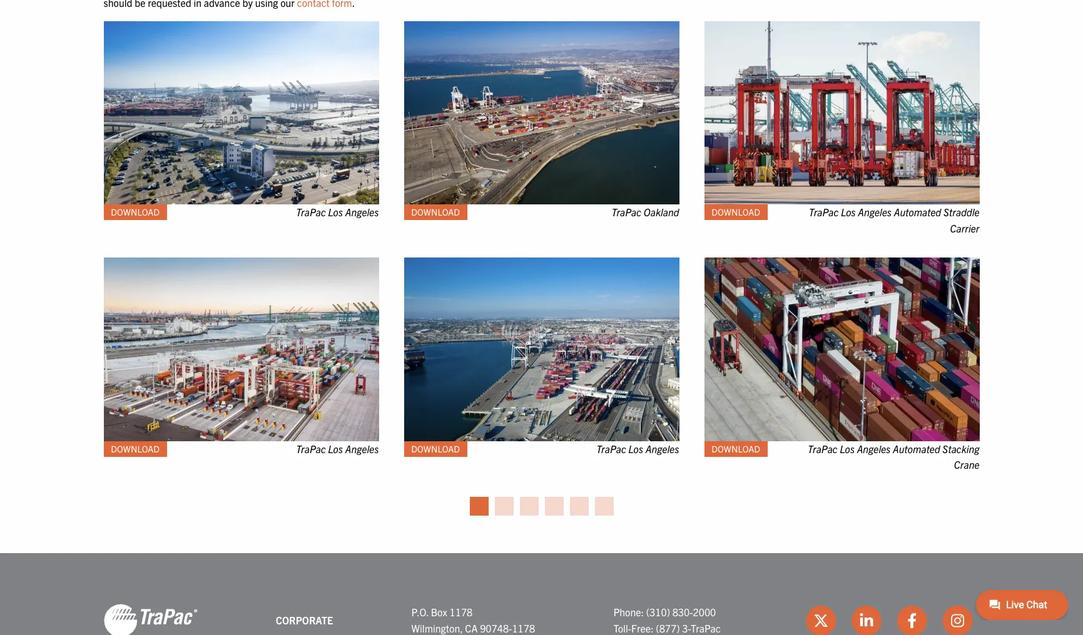 Task type: locate. For each thing, give the bounding box(es) containing it.
los inside trapac los angeles automated straddle carrier
[[841, 206, 856, 218]]

angeles inside trapac los angeles automated straddle carrier
[[858, 206, 892, 218]]

phone: (310) 830-2000 toll-free: (877) 3-trapac
[[614, 606, 721, 635]]

corporate
[[276, 614, 333, 627]]

automated inside trapac los angeles automated straddle carrier
[[894, 206, 941, 218]]

90748-
[[480, 622, 512, 635]]

trapac inside phone: (310) 830-2000 toll-free: (877) 3-trapac
[[691, 622, 721, 635]]

los inside trapac los angeles automated stacking crane
[[840, 443, 855, 455]]

trapac los angeles automated stacking crane
[[808, 443, 980, 471]]

download for trapac los angeles automated straddle carrier image
[[712, 207, 760, 218]]

0 vertical spatial automated
[[894, 206, 941, 218]]

angeles
[[345, 206, 379, 218], [858, 206, 892, 218], [345, 443, 379, 455], [646, 443, 679, 455], [857, 443, 891, 455]]

trapac los angeles automated straddle carrier
[[809, 206, 980, 234]]

stacking
[[943, 443, 980, 455]]

830-
[[673, 606, 693, 619]]

download
[[111, 207, 160, 218], [411, 207, 460, 218], [712, 207, 760, 218], [111, 444, 160, 455], [411, 444, 460, 455], [712, 444, 760, 455]]

crane
[[954, 459, 980, 471]]

1178 right ca
[[512, 622, 535, 635]]

2000
[[693, 606, 716, 619]]

p.o. box 1178 wilmington, ca 90748-1178
[[411, 606, 535, 635]]

trapac los angeles for trapac oakland
[[296, 206, 379, 218]]

trapac
[[296, 206, 326, 218], [612, 206, 641, 218], [809, 206, 839, 218], [296, 443, 326, 455], [597, 443, 626, 455], [808, 443, 838, 455], [691, 622, 721, 635]]

0 horizontal spatial 1178
[[450, 606, 473, 619]]

(877)
[[656, 622, 680, 635]]

angeles inside trapac los angeles automated stacking crane
[[857, 443, 891, 455]]

main content
[[91, 0, 1083, 516]]

tab list
[[91, 495, 992, 516]]

1 vertical spatial automated
[[893, 443, 940, 455]]

trapac los angeles automated straddle carrier image
[[704, 21, 980, 205]]

trapac los angeles
[[296, 206, 379, 218], [296, 443, 379, 455], [597, 443, 679, 455]]

download for "trapac oakland" image
[[411, 207, 460, 218]]

los
[[328, 206, 343, 218], [841, 206, 856, 218], [328, 443, 343, 455], [629, 443, 643, 455], [840, 443, 855, 455]]

automated left "stacking"
[[893, 443, 940, 455]]

footer
[[0, 554, 1083, 636]]

1178
[[450, 606, 473, 619], [512, 622, 535, 635]]

trapac inside trapac los angeles automated stacking crane
[[808, 443, 838, 455]]

phone:
[[614, 606, 644, 619]]

1178 up ca
[[450, 606, 473, 619]]

straddle
[[944, 206, 980, 218]]

0 vertical spatial 1178
[[450, 606, 473, 619]]

automated inside trapac los angeles automated stacking crane
[[893, 443, 940, 455]]

1 vertical spatial 1178
[[512, 622, 535, 635]]

download link
[[104, 205, 167, 220], [404, 205, 467, 220], [704, 205, 768, 220], [104, 441, 167, 457], [404, 441, 467, 457], [704, 441, 768, 457]]

trapac los angeles image
[[104, 21, 379, 205], [104, 258, 379, 441], [404, 258, 679, 441]]

automated left straddle
[[894, 206, 941, 218]]

tab panel
[[91, 21, 992, 495]]

automated
[[894, 206, 941, 218], [893, 443, 940, 455]]

trapac oakland image
[[404, 21, 679, 205]]

trapac los angeles for trapac los angeles
[[296, 443, 379, 455]]

toll-
[[614, 622, 632, 635]]



Task type: describe. For each thing, give the bounding box(es) containing it.
main content containing trapac los angeles
[[91, 0, 1083, 516]]

download for trapac los angeles image corresponding to trapac oakland
[[111, 207, 160, 218]]

trapac los angeles image for trapac oakland
[[104, 21, 379, 205]]

tab panel containing trapac los angeles
[[91, 21, 992, 495]]

automated for stacking
[[893, 443, 940, 455]]

p.o.
[[411, 606, 429, 619]]

(310)
[[646, 606, 670, 619]]

trapac inside trapac los angeles automated straddle carrier
[[809, 206, 839, 218]]

oakland
[[644, 206, 679, 218]]

free:
[[631, 622, 654, 635]]

3-
[[682, 622, 691, 635]]

wilmington,
[[411, 622, 463, 635]]

trapac los angeles image for trapac los angeles
[[104, 258, 379, 441]]

box
[[431, 606, 447, 619]]

corporate image
[[104, 604, 197, 636]]

carrier
[[950, 222, 980, 234]]

angeles for trapac los angeles image corresponding to trapac oakland
[[345, 206, 379, 218]]

angeles for trapac los angeles automated straddle carrier image
[[858, 206, 892, 218]]

automated for straddle
[[894, 206, 941, 218]]

1 horizontal spatial 1178
[[512, 622, 535, 635]]

ca
[[465, 622, 478, 635]]

download for trapac los angeles image associated with trapac los angeles
[[111, 444, 160, 455]]

footer containing p.o. box 1178
[[0, 554, 1083, 636]]

trapac oakland
[[612, 206, 679, 218]]

angeles for trapac los angeles image associated with trapac los angeles
[[345, 443, 379, 455]]



Task type: vqa. For each thing, say whether or not it's contained in the screenshot.
main content
yes



